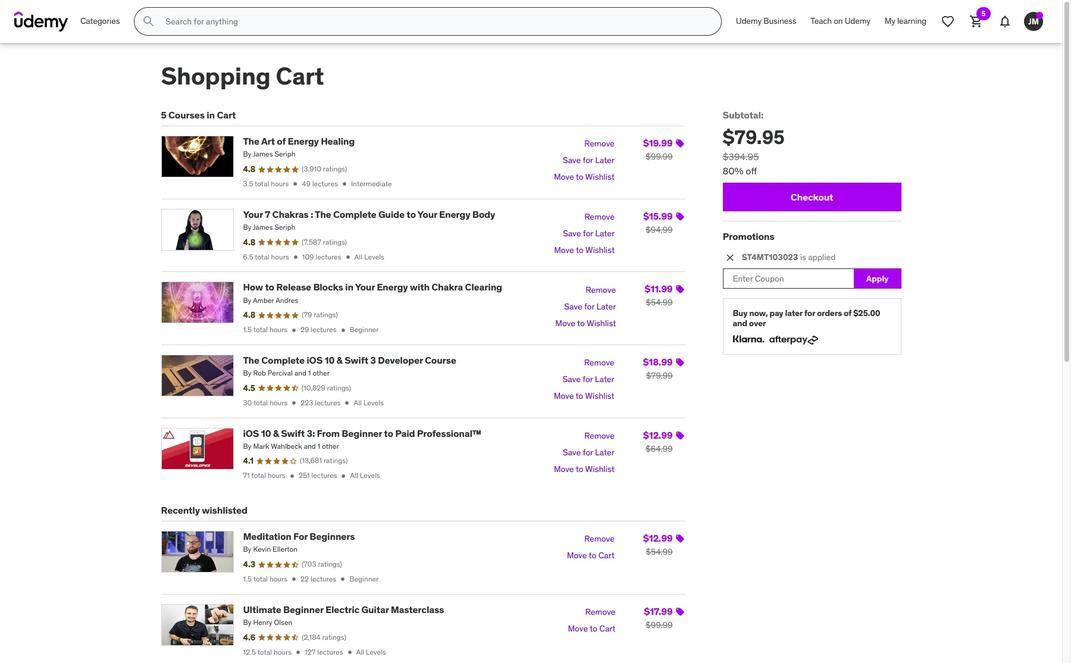 Task type: describe. For each thing, give the bounding box(es) containing it.
intermediate
[[351, 179, 392, 188]]

ultimate beginner electric guitar masterclass link
[[243, 604, 444, 616]]

(79
[[302, 310, 312, 319]]

(2,184
[[302, 633, 321, 642]]

6.5 total hours
[[243, 252, 289, 261]]

all for 3:
[[350, 471, 358, 480]]

off
[[746, 165, 758, 177]]

release
[[277, 281, 311, 293]]

remove left $12.99 $54.99
[[585, 534, 615, 545]]

29 lectures
[[301, 325, 337, 334]]

the complete ios 10 & swift 3 developer course link
[[243, 354, 457, 366]]

hours for 10
[[268, 471, 286, 480]]

12.5 total hours
[[243, 648, 292, 657]]

(2,184 ratings)
[[302, 633, 347, 642]]

teach on udemy
[[811, 16, 871, 26]]

by inside the complete ios 10 & swift 3 developer course by rob percival and 1 other
[[243, 369, 252, 378]]

move for $15.99
[[555, 245, 575, 255]]

apply
[[867, 273, 889, 284]]

later for $12.99
[[596, 447, 615, 458]]

shopping cart
[[161, 61, 324, 91]]

beginner up 3
[[350, 325, 379, 334]]

healing
[[321, 135, 355, 147]]

remove for $19.99
[[585, 138, 615, 149]]

energy inside the art of energy healing by james seriph
[[288, 135, 319, 147]]

$79.99
[[647, 370, 673, 381]]

save for $12.99
[[563, 447, 581, 458]]

hours for for
[[270, 575, 288, 584]]

st4mt103023
[[742, 252, 799, 263]]

udemy business
[[737, 16, 797, 26]]

10 inside the complete ios 10 & swift 3 developer course by rob percival and 1 other
[[325, 354, 335, 366]]

3
[[371, 354, 376, 366]]

by inside ios 10 & swift 3: from beginner to paid professional™ by mark wahlbeck and 1 other
[[243, 442, 252, 451]]

checkout
[[791, 191, 834, 203]]

levels down guitar on the left
[[366, 648, 386, 657]]

12.5
[[243, 648, 256, 657]]

small image
[[724, 252, 736, 264]]

5 for 5
[[982, 9, 986, 18]]

move to wishlist button for $11.99
[[556, 315, 616, 332]]

hours for 7
[[271, 252, 289, 261]]

251
[[299, 471, 310, 480]]

xxsmall image left 223
[[290, 399, 299, 407]]

the for art
[[243, 135, 260, 147]]

teach on udemy link
[[804, 7, 878, 36]]

move to wishlist button for $19.99
[[554, 169, 615, 186]]

$12.99 $64.99
[[644, 429, 673, 454]]

promotions
[[723, 231, 775, 242]]

ratings) for electric
[[322, 633, 347, 642]]

total for to
[[253, 325, 268, 334]]

save for later button for $18.99
[[563, 372, 615, 388]]

7
[[265, 208, 271, 220]]

save for $15.99
[[563, 228, 581, 239]]

lectures for chakras
[[316, 252, 342, 261]]

how to release blocks in your energy with chakra clearing link
[[243, 281, 503, 293]]

$17.99 $99.99
[[645, 606, 673, 631]]

your 7 chakras : the complete guide to your energy body by james seriph
[[243, 208, 496, 232]]

(13,681 ratings)
[[300, 456, 348, 465]]

save for later button for $19.99
[[563, 153, 615, 169]]

3:
[[307, 427, 315, 439]]

on
[[834, 16, 844, 26]]

13,681 ratings element
[[300, 456, 348, 466]]

$15.99 $94.99
[[644, 210, 673, 235]]

wishlist for $19.99
[[586, 172, 615, 182]]

art
[[261, 135, 275, 147]]

course
[[425, 354, 457, 366]]

chakras
[[273, 208, 309, 220]]

xxsmall image right 49 lectures
[[341, 180, 349, 188]]

seriph inside the art of energy healing by james seriph
[[275, 150, 296, 159]]

1.5 total hours for meditation
[[243, 575, 288, 584]]

$54.99 for $12.99
[[646, 547, 673, 558]]

remove save for later move to wishlist for $19.99
[[554, 138, 615, 182]]

chakra
[[432, 281, 463, 293]]

71
[[243, 471, 250, 480]]

remove for $12.99
[[585, 430, 615, 441]]

udemy business link
[[729, 7, 804, 36]]

(703
[[302, 560, 317, 569]]

you have alerts image
[[1037, 12, 1044, 19]]

:
[[311, 208, 313, 220]]

wishlist for $18.99
[[586, 391, 615, 401]]

7,587 ratings element
[[302, 237, 347, 247]]

ultimate
[[243, 604, 281, 616]]

all for masterclass
[[356, 648, 364, 657]]

$12.99 for ios 10 & swift 3: from beginner to paid professional™
[[644, 429, 673, 441]]

wahlbeck
[[271, 442, 302, 451]]

hours for to
[[270, 325, 288, 334]]

4.6
[[243, 632, 256, 643]]

lectures for of
[[312, 179, 338, 188]]

professional™
[[417, 427, 482, 439]]

xxsmall image for chakras
[[292, 253, 300, 261]]

paid
[[396, 427, 415, 439]]

coupon icon image for ultimate beginner electric guitar masterclass
[[676, 607, 685, 617]]

2 horizontal spatial your
[[418, 208, 438, 220]]

$394.95
[[723, 151, 760, 163]]

submit search image
[[142, 14, 156, 29]]

10 inside ios 10 & swift 3: from beginner to paid professional™ by mark wahlbeck and 1 other
[[261, 427, 271, 439]]

ios inside the complete ios 10 & swift 3 developer course by rob percival and 1 other
[[307, 354, 323, 366]]

coupon icon image for the art of energy healing
[[676, 139, 685, 148]]

later
[[786, 308, 803, 319]]

xxsmall image down 10,829 ratings element
[[343, 399, 352, 407]]

$11.99
[[645, 283, 673, 295]]

$11.99 $54.99
[[645, 283, 673, 308]]

shopping cart with 5 items image
[[970, 14, 984, 29]]

$18.99 $79.99
[[643, 356, 673, 381]]

remove button for your 7 chakras : the complete guide to your energy body
[[585, 209, 615, 226]]

Search for anything text field
[[163, 11, 707, 32]]

lectures for electric
[[318, 648, 343, 657]]

xxsmall image left 127
[[294, 649, 303, 657]]

2,184 ratings element
[[302, 633, 347, 643]]

notifications image
[[999, 14, 1013, 29]]

the complete ios 10 & swift 3 developer course by rob percival and 1 other
[[243, 354, 457, 378]]

1 inside ios 10 & swift 3: from beginner to paid professional™ by mark wahlbeck and 1 other
[[318, 442, 321, 451]]

coupon icon image for the complete ios 10 & swift 3 developer course
[[676, 358, 685, 367]]

1.5 total hours for how
[[243, 325, 288, 334]]

all levels for your
[[355, 252, 385, 261]]

electric
[[326, 604, 360, 616]]

total for 10
[[252, 471, 266, 480]]

jm link
[[1020, 7, 1049, 36]]

remove move to cart for $17.99
[[568, 607, 616, 634]]

guide
[[379, 208, 405, 220]]

amber
[[253, 296, 274, 305]]

seriph inside your 7 chakras : the complete guide to your energy body by james seriph
[[275, 223, 296, 232]]

mark
[[253, 442, 269, 451]]

coupon icon image for meditation for beginners
[[676, 534, 685, 544]]

all levels down guitar on the left
[[356, 648, 386, 657]]

beginners
[[310, 531, 355, 543]]

how
[[243, 281, 263, 293]]

later for $11.99
[[597, 301, 616, 312]]

coupon icon image for your 7 chakras : the complete guide to your energy body
[[676, 212, 685, 221]]

5 for 5 courses in cart
[[161, 109, 167, 121]]

learning
[[898, 16, 927, 26]]

henry
[[253, 618, 272, 627]]

remove left $17.99
[[586, 607, 616, 618]]

49 lectures
[[302, 179, 338, 188]]

the inside your 7 chakras : the complete guide to your energy body by james seriph
[[315, 208, 331, 220]]

22
[[301, 575, 309, 584]]

Enter Coupon text field
[[723, 269, 854, 289]]

all for the
[[355, 252, 363, 261]]

coupon icon image for how to release blocks in your energy with chakra clearing
[[676, 285, 685, 294]]

(3,910 ratings)
[[302, 164, 347, 173]]

ratings) for chakras
[[323, 237, 347, 246]]

for for $12.99
[[583, 447, 594, 458]]

energy inside your 7 chakras : the complete guide to your energy body by james seriph
[[440, 208, 471, 220]]

apply button
[[854, 269, 902, 289]]

subtotal: $79.95 $394.95 80% off
[[723, 109, 785, 177]]

of inside the art of energy healing by james seriph
[[277, 135, 286, 147]]

ratings) for beginners
[[318, 560, 342, 569]]

move for $18.99
[[554, 391, 574, 401]]

levels for course
[[364, 398, 384, 407]]

xxsmall image right the 29 lectures
[[339, 326, 348, 334]]

$15.99
[[644, 210, 673, 222]]

is
[[801, 252, 807, 263]]

move for $12.99
[[554, 464, 574, 474]]

xxsmall image right '109 lectures'
[[344, 253, 352, 261]]

109
[[302, 252, 314, 261]]

all for &
[[354, 398, 362, 407]]

business
[[764, 16, 797, 26]]

(703 ratings)
[[302, 560, 342, 569]]

4.8 for your 7 chakras : the complete guide to your energy body
[[243, 237, 256, 248]]

and inside the complete ios 10 & swift 3 developer course by rob percival and 1 other
[[295, 369, 307, 378]]

complete inside the complete ios 10 & swift 3 developer course by rob percival and 1 other
[[262, 354, 305, 366]]

beginner inside ultimate beginner electric guitar masterclass by henry olsen
[[283, 604, 324, 616]]

clearing
[[465, 281, 503, 293]]

total for beginner
[[258, 648, 272, 657]]

0 horizontal spatial your
[[243, 208, 263, 220]]

courses
[[169, 109, 205, 121]]

your 7 chakras : the complete guide to your energy body link
[[243, 208, 496, 220]]

(13,681
[[300, 456, 322, 465]]

1.5 for meditation
[[243, 575, 252, 584]]

categories button
[[73, 7, 127, 36]]

$18.99
[[643, 356, 673, 368]]

move to wishlist button for $12.99
[[554, 461, 615, 478]]

4.1
[[243, 456, 254, 467]]

lectures for &
[[312, 471, 337, 480]]

10,829 ratings element
[[302, 383, 351, 393]]

subtotal:
[[723, 109, 764, 121]]

later for $19.99
[[596, 155, 615, 166]]

coupon icon image for ios 10 & swift 3: from beginner to paid professional™
[[676, 431, 685, 440]]



Task type: locate. For each thing, give the bounding box(es) containing it.
ratings) inside 79 ratings element
[[314, 310, 338, 319]]

2 $12.99 from the top
[[644, 533, 673, 544]]

remove button for how to release blocks in your energy with chakra clearing
[[586, 282, 616, 299]]

buy
[[733, 308, 748, 319]]

rob
[[253, 369, 266, 378]]

3 by from the top
[[243, 296, 252, 305]]

(10,829 ratings)
[[302, 383, 351, 392]]

2 4.8 from the top
[[243, 237, 256, 248]]

10 up the mark on the bottom
[[261, 427, 271, 439]]

0 vertical spatial 10
[[325, 354, 335, 366]]

the up "rob"
[[243, 354, 260, 366]]

3 coupon icon image from the top
[[676, 285, 685, 294]]

10 up (10,829 ratings)
[[325, 354, 335, 366]]

later
[[596, 155, 615, 166], [596, 228, 615, 239], [597, 301, 616, 312], [595, 374, 615, 385], [596, 447, 615, 458]]

complete inside your 7 chakras : the complete guide to your energy body by james seriph
[[333, 208, 377, 220]]

3.5
[[243, 179, 253, 188]]

save for later button for $15.99
[[563, 226, 615, 242]]

remove button for the complete ios 10 & swift 3 developer course
[[585, 355, 615, 372]]

to inside ios 10 & swift 3: from beginner to paid professional™ by mark wahlbeck and 1 other
[[384, 427, 394, 439]]

klarna image
[[733, 333, 765, 345]]

coupon icon image right $15.99
[[676, 212, 685, 221]]

ratings) up the 29 lectures
[[314, 310, 338, 319]]

1 vertical spatial seriph
[[275, 223, 296, 232]]

remove button left the $18.99 at bottom
[[585, 355, 615, 372]]

$99.99 for $19.99
[[646, 151, 673, 162]]

for for $19.99
[[583, 155, 594, 166]]

total for for
[[253, 575, 268, 584]]

save for $11.99
[[565, 301, 583, 312]]

in right blocks at the left top of the page
[[345, 281, 354, 293]]

remove button left $12.99 $54.99
[[585, 531, 615, 548]]

1 vertical spatial 10
[[261, 427, 271, 439]]

beginner inside ios 10 & swift 3: from beginner to paid professional™ by mark wahlbeck and 1 other
[[342, 427, 382, 439]]

0 vertical spatial of
[[277, 135, 286, 147]]

0 horizontal spatial udemy
[[737, 16, 762, 26]]

1 up (13,681 ratings)
[[318, 442, 321, 451]]

1 horizontal spatial swift
[[345, 354, 369, 366]]

1 horizontal spatial &
[[337, 354, 343, 366]]

remove button left $19.99
[[585, 136, 615, 153]]

remove button
[[585, 136, 615, 153], [585, 209, 615, 226], [586, 282, 616, 299], [585, 355, 615, 372], [585, 428, 615, 445], [585, 531, 615, 548], [586, 604, 616, 621]]

by
[[243, 150, 252, 159], [243, 223, 252, 232], [243, 296, 252, 305], [243, 369, 252, 378], [243, 442, 252, 451], [243, 545, 252, 554], [243, 618, 252, 627]]

1 horizontal spatial of
[[844, 308, 852, 319]]

0 vertical spatial 1.5 total hours
[[243, 325, 288, 334]]

1.5 down how
[[243, 325, 252, 334]]

1.5 for how
[[243, 325, 252, 334]]

$99.99 inside $17.99 $99.99
[[646, 620, 673, 631]]

total right 12.5
[[258, 648, 272, 657]]

my learning
[[885, 16, 927, 26]]

and inside buy now, pay later for orders of $25.00 and over
[[733, 318, 748, 329]]

wishlist image
[[942, 14, 956, 29]]

remove move to cart
[[567, 534, 615, 561], [568, 607, 616, 634]]

0 horizontal spatial ios
[[243, 427, 259, 439]]

for for $15.99
[[584, 228, 594, 239]]

$12.99 for meditation for beginners
[[644, 533, 673, 544]]

remove save for later move to wishlist for $18.99
[[554, 357, 615, 401]]

0 vertical spatial ios
[[307, 354, 323, 366]]

29
[[301, 325, 309, 334]]

1 vertical spatial $99.99
[[646, 620, 673, 631]]

$54.99 down $11.99
[[646, 297, 673, 308]]

ratings) inside 7,587 ratings element
[[323, 237, 347, 246]]

wishlist for $12.99
[[586, 464, 615, 474]]

categories
[[80, 16, 120, 26]]

4 coupon icon image from the top
[[676, 358, 685, 367]]

move to wishlist button
[[554, 169, 615, 186], [555, 242, 615, 259], [556, 315, 616, 332], [554, 388, 615, 405], [554, 461, 615, 478]]

to inside 'how to release blocks in your energy with chakra clearing by amber andres'
[[265, 281, 275, 293]]

recently
[[161, 504, 200, 516]]

71 total hours
[[243, 471, 286, 480]]

1 horizontal spatial your
[[355, 281, 375, 293]]

1 horizontal spatial energy
[[377, 281, 408, 293]]

1 inside the complete ios 10 & swift 3 developer course by rob percival and 1 other
[[308, 369, 311, 378]]

orders
[[818, 308, 843, 319]]

2 1.5 from the top
[[243, 575, 252, 584]]

move to cart button for $17.99
[[568, 621, 616, 638]]

1 vertical spatial swift
[[281, 427, 305, 439]]

4.8 down amber
[[243, 310, 256, 321]]

wishlist for $11.99
[[587, 318, 616, 328]]

2 udemy from the left
[[845, 16, 871, 26]]

0 horizontal spatial 5
[[161, 109, 167, 121]]

5 left notifications 'image'
[[982, 9, 986, 18]]

1 up the (10,829
[[308, 369, 311, 378]]

remove left $15.99
[[585, 211, 615, 222]]

0 vertical spatial 5
[[982, 9, 986, 18]]

coupon icon image right $12.99 $54.99
[[676, 534, 685, 544]]

the inside the complete ios 10 & swift 3 developer course by rob percival and 1 other
[[243, 354, 260, 366]]

total down amber
[[253, 325, 268, 334]]

0 vertical spatial seriph
[[275, 150, 296, 159]]

2 horizontal spatial energy
[[440, 208, 471, 220]]

1 vertical spatial in
[[345, 281, 354, 293]]

1 horizontal spatial complete
[[333, 208, 377, 220]]

2 $99.99 from the top
[[646, 620, 673, 631]]

&
[[337, 354, 343, 366], [273, 427, 279, 439]]

by down how
[[243, 296, 252, 305]]

the inside the art of energy healing by james seriph
[[243, 135, 260, 147]]

30
[[243, 398, 252, 407]]

the art of energy healing by james seriph
[[243, 135, 355, 159]]

remove move to cart for $12.99
[[567, 534, 615, 561]]

1 $54.99 from the top
[[646, 297, 673, 308]]

1 4.8 from the top
[[243, 164, 256, 175]]

0 horizontal spatial of
[[277, 135, 286, 147]]

move for $11.99
[[556, 318, 576, 328]]

all levels for paid
[[350, 471, 380, 480]]

masterclass
[[391, 604, 444, 616]]

of inside buy now, pay later for orders of $25.00 and over
[[844, 308, 852, 319]]

4.8 up 6.5
[[243, 237, 256, 248]]

0 vertical spatial remove move to cart
[[567, 534, 615, 561]]

hours left 109
[[271, 252, 289, 261]]

1 vertical spatial $12.99
[[644, 533, 673, 544]]

beginner up guitar on the left
[[350, 575, 379, 584]]

0 horizontal spatial in
[[207, 109, 215, 121]]

1 horizontal spatial 10
[[325, 354, 335, 366]]

energy up (3,910
[[288, 135, 319, 147]]

223 lectures
[[301, 398, 341, 407]]

1 horizontal spatial in
[[345, 281, 354, 293]]

1 vertical spatial the
[[315, 208, 331, 220]]

ratings) inside 2,184 ratings element
[[322, 633, 347, 642]]

2 vertical spatial and
[[304, 442, 316, 451]]

$54.99 for $11.99
[[646, 297, 673, 308]]

0 horizontal spatial 10
[[261, 427, 271, 439]]

your left "7"
[[243, 208, 263, 220]]

ios inside ios 10 & swift 3: from beginner to paid professional™ by mark wahlbeck and 1 other
[[243, 427, 259, 439]]

move to cart button for $12.99
[[567, 548, 615, 565]]

2 vertical spatial 4.8
[[243, 310, 256, 321]]

coupon icon image right $17.99
[[676, 607, 685, 617]]

remove button for the art of energy healing
[[585, 136, 615, 153]]

1 $12.99 from the top
[[644, 429, 673, 441]]

lectures down 7,587 ratings element
[[316, 252, 342, 261]]

all levels up ios 10 & swift 3: from beginner to paid professional™ link
[[354, 398, 384, 407]]

for for $11.99
[[585, 301, 595, 312]]

$25.00
[[854, 308, 881, 319]]

1 james from the top
[[253, 150, 273, 159]]

1 vertical spatial 1
[[318, 442, 321, 451]]

0 vertical spatial move to cart button
[[567, 548, 615, 565]]

your right blocks at the left top of the page
[[355, 281, 375, 293]]

$19.99
[[644, 137, 673, 149]]

swift
[[345, 354, 369, 366], [281, 427, 305, 439]]

remove save for later move to wishlist for $12.99
[[554, 430, 615, 474]]

your inside 'how to release blocks in your energy with chakra clearing by amber andres'
[[355, 281, 375, 293]]

coupon icon image right $19.99
[[676, 139, 685, 148]]

(7,587 ratings)
[[302, 237, 347, 246]]

(7,587
[[302, 237, 321, 246]]

all levels for course
[[354, 398, 384, 407]]

lectures down 13,681 ratings element
[[312, 471, 337, 480]]

1 vertical spatial and
[[295, 369, 307, 378]]

1 vertical spatial james
[[253, 223, 273, 232]]

levels for paid
[[360, 471, 380, 480]]

james
[[253, 150, 273, 159], [253, 223, 273, 232]]

hours left 127
[[274, 648, 292, 657]]

0 vertical spatial and
[[733, 318, 748, 329]]

total for art
[[255, 179, 269, 188]]

ratings) inside 10,829 ratings element
[[327, 383, 351, 392]]

0 vertical spatial other
[[313, 369, 330, 378]]

in
[[207, 109, 215, 121], [345, 281, 354, 293]]

by inside meditation for beginners by kevin ellerton
[[243, 545, 252, 554]]

xxsmall image down 13,681 ratings element
[[340, 472, 348, 480]]

2 1.5 total hours from the top
[[243, 575, 288, 584]]

10
[[325, 354, 335, 366], [261, 427, 271, 439]]

other inside ios 10 & swift 3: from beginner to paid professional™ by mark wahlbeck and 1 other
[[322, 442, 339, 451]]

$54.99 inside $11.99 $54.99
[[646, 297, 673, 308]]

other down the from
[[322, 442, 339, 451]]

1 horizontal spatial 5
[[982, 9, 986, 18]]

save
[[563, 155, 581, 166], [563, 228, 581, 239], [565, 301, 583, 312], [563, 374, 581, 385], [563, 447, 581, 458]]

1 seriph from the top
[[275, 150, 296, 159]]

1 vertical spatial move to cart button
[[568, 621, 616, 638]]

lectures down '3,910 ratings' element
[[312, 179, 338, 188]]

remove button for meditation for beginners
[[585, 531, 615, 548]]

james inside your 7 chakras : the complete guide to your energy body by james seriph
[[253, 223, 273, 232]]

remove
[[585, 138, 615, 149], [585, 211, 615, 222], [586, 284, 616, 295], [585, 357, 615, 368], [585, 430, 615, 441], [585, 534, 615, 545], [586, 607, 616, 618]]

afterpay image
[[770, 336, 819, 345]]

remove left $19.99
[[585, 138, 615, 149]]

blocks
[[313, 281, 343, 293]]

levels for your
[[364, 252, 385, 261]]

hours left 223
[[270, 398, 288, 407]]

1 vertical spatial $54.99
[[646, 547, 673, 558]]

79 ratings element
[[302, 310, 338, 320]]

0 horizontal spatial swift
[[281, 427, 305, 439]]

by inside ultimate beginner electric guitar masterclass by henry olsen
[[243, 618, 252, 627]]

$99.99 down $17.99
[[646, 620, 673, 631]]

ratings) inside '3,910 ratings' element
[[323, 164, 347, 173]]

5 by from the top
[[243, 442, 252, 451]]

james down "7"
[[253, 223, 273, 232]]

levels down ios 10 & swift 3: from beginner to paid professional™ by mark wahlbeck and 1 other
[[360, 471, 380, 480]]

lectures down 2,184 ratings element
[[318, 648, 343, 657]]

and
[[733, 318, 748, 329], [295, 369, 307, 378], [304, 442, 316, 451]]

lectures for beginners
[[311, 575, 337, 584]]

later for $18.99
[[595, 374, 615, 385]]

xxsmall image left 49 on the left of the page
[[291, 180, 300, 188]]

remove button for ios 10 & swift 3: from beginner to paid professional™
[[585, 428, 615, 445]]

the for complete
[[243, 354, 260, 366]]

remove save for later move to wishlist for $11.99
[[556, 284, 616, 328]]

by left "rob"
[[243, 369, 252, 378]]

0 vertical spatial &
[[337, 354, 343, 366]]

total for complete
[[254, 398, 268, 407]]

by inside the art of energy healing by james seriph
[[243, 150, 252, 159]]

later left $19.99 $99.99
[[596, 155, 615, 166]]

1.5 total hours down 4.3
[[243, 575, 288, 584]]

6 coupon icon image from the top
[[676, 534, 685, 544]]

seriph down the art of energy healing link
[[275, 150, 296, 159]]

xxsmall image right 22 lectures
[[339, 576, 347, 584]]

checkout button
[[723, 183, 902, 212]]

1 vertical spatial ios
[[243, 427, 259, 439]]

udemy image
[[14, 11, 68, 32]]

1 by from the top
[[243, 150, 252, 159]]

by inside your 7 chakras : the complete guide to your energy body by james seriph
[[243, 223, 252, 232]]

ios 10 & swift 3: from beginner to paid professional™ link
[[243, 427, 482, 439]]

move to wishlist button for $18.99
[[554, 388, 615, 405]]

hours for complete
[[270, 398, 288, 407]]

coupon icon image right $11.99
[[676, 285, 685, 294]]

2 seriph from the top
[[275, 223, 296, 232]]

ios up the mark on the bottom
[[243, 427, 259, 439]]

4.8 for the art of energy healing
[[243, 164, 256, 175]]

wishlist
[[586, 172, 615, 182], [586, 245, 615, 255], [587, 318, 616, 328], [586, 391, 615, 401], [586, 464, 615, 474]]

7 by from the top
[[243, 618, 252, 627]]

ratings) up 22 lectures
[[318, 560, 342, 569]]

now,
[[750, 308, 768, 319]]

$17.99
[[645, 606, 673, 617]]

1 vertical spatial 5
[[161, 109, 167, 121]]

in inside 'how to release blocks in your energy with chakra clearing by amber andres'
[[345, 281, 354, 293]]

meditation for beginners by kevin ellerton
[[243, 531, 355, 554]]

6 by from the top
[[243, 545, 252, 554]]

remove left the $18.99 at bottom
[[585, 357, 615, 368]]

percival
[[268, 369, 293, 378]]

and inside ios 10 & swift 3: from beginner to paid professional™ by mark wahlbeck and 1 other
[[304, 442, 316, 451]]

$54.99 inside $12.99 $54.99
[[646, 547, 673, 558]]

coupon icon image
[[676, 139, 685, 148], [676, 212, 685, 221], [676, 285, 685, 294], [676, 358, 685, 367], [676, 431, 685, 440], [676, 534, 685, 544], [676, 607, 685, 617]]

ratings)
[[323, 164, 347, 173], [323, 237, 347, 246], [314, 310, 338, 319], [327, 383, 351, 392], [324, 456, 348, 465], [318, 560, 342, 569], [322, 633, 347, 642]]

1 vertical spatial complete
[[262, 354, 305, 366]]

save for $18.99
[[563, 374, 581, 385]]

ratings) up 223 lectures
[[327, 383, 351, 392]]

xxsmall image
[[341, 180, 349, 188], [344, 253, 352, 261], [290, 326, 298, 334], [339, 326, 348, 334], [290, 399, 299, 407], [288, 472, 297, 480], [340, 472, 348, 480], [339, 576, 347, 584], [294, 649, 303, 657], [346, 649, 354, 657]]

total right 71
[[252, 471, 266, 480]]

2 coupon icon image from the top
[[676, 212, 685, 221]]

0 vertical spatial 1
[[308, 369, 311, 378]]

$94.99
[[646, 224, 673, 235]]

1 vertical spatial of
[[844, 308, 852, 319]]

xxsmall image for beginners
[[290, 576, 298, 584]]

in right courses
[[207, 109, 215, 121]]

5 left courses
[[161, 109, 167, 121]]

remove save for later move to wishlist for $15.99
[[555, 211, 615, 255]]

and left over
[[733, 318, 748, 329]]

over
[[750, 318, 766, 329]]

1 horizontal spatial udemy
[[845, 16, 871, 26]]

body
[[473, 208, 496, 220]]

1 vertical spatial other
[[322, 442, 339, 451]]

5
[[982, 9, 986, 18], [161, 109, 167, 121]]

5 link
[[963, 7, 992, 36]]

0 horizontal spatial &
[[273, 427, 279, 439]]

3,910 ratings element
[[302, 164, 347, 174]]

2 vertical spatial the
[[243, 354, 260, 366]]

by up 4.6
[[243, 618, 252, 627]]

beginner
[[350, 325, 379, 334], [342, 427, 382, 439], [350, 575, 379, 584], [283, 604, 324, 616]]

ratings) up '109 lectures'
[[323, 237, 347, 246]]

meditation
[[243, 531, 292, 543]]

1 vertical spatial remove move to cart
[[568, 607, 616, 634]]

ratings) up 251 lectures
[[324, 456, 348, 465]]

0 horizontal spatial complete
[[262, 354, 305, 366]]

7 coupon icon image from the top
[[676, 607, 685, 617]]

lectures down 10,829 ratings element
[[315, 398, 341, 407]]

hours for beginner
[[274, 648, 292, 657]]

the art of energy healing link
[[243, 135, 355, 147]]

xxsmall image left '251'
[[288, 472, 297, 480]]

lectures for ios
[[315, 398, 341, 407]]

1 vertical spatial energy
[[440, 208, 471, 220]]

ratings) for &
[[324, 456, 348, 465]]

all levels up how to release blocks in your energy with chakra clearing link at the left top
[[355, 252, 385, 261]]

xxsmall image right 127 lectures
[[346, 649, 354, 657]]

wishlist for $15.99
[[586, 245, 615, 255]]

save for later button for $12.99
[[563, 445, 615, 461]]

703 ratings element
[[302, 560, 342, 570]]

and up the (10,829
[[295, 369, 307, 378]]

all right 127 lectures
[[356, 648, 364, 657]]

1 horizontal spatial ios
[[307, 354, 323, 366]]

remove for $15.99
[[585, 211, 615, 222]]

4.8 for how to release blocks in your energy with chakra clearing
[[243, 310, 256, 321]]

1.5 down 4.3
[[243, 575, 252, 584]]

1 vertical spatial &
[[273, 427, 279, 439]]

$99.99 for $17.99
[[646, 620, 673, 631]]

xxsmall image for of
[[291, 180, 300, 188]]

my learning link
[[878, 7, 934, 36]]

energy inside 'how to release blocks in your energy with chakra clearing by amber andres'
[[377, 281, 408, 293]]

by left the mark on the bottom
[[243, 442, 252, 451]]

& inside ios 10 & swift 3: from beginner to paid professional™ by mark wahlbeck and 1 other
[[273, 427, 279, 439]]

1 1.5 total hours from the top
[[243, 325, 288, 334]]

2 by from the top
[[243, 223, 252, 232]]

swift up wahlbeck at the left bottom
[[281, 427, 305, 439]]

hours left "29"
[[270, 325, 288, 334]]

remove button left $11.99
[[586, 282, 616, 299]]

total for 7
[[255, 252, 270, 261]]

to inside your 7 chakras : the complete guide to your energy body by james seriph
[[407, 208, 416, 220]]

1 1.5 from the top
[[243, 325, 252, 334]]

1 vertical spatial 4.8
[[243, 237, 256, 248]]

1 udemy from the left
[[737, 16, 762, 26]]

complete up the percival at the bottom
[[262, 354, 305, 366]]

0 vertical spatial james
[[253, 150, 273, 159]]

remove left $12.99 $64.99
[[585, 430, 615, 441]]

hours for art
[[271, 179, 289, 188]]

all levels down ios 10 & swift 3: from beginner to paid professional™ by mark wahlbeck and 1 other
[[350, 471, 380, 480]]

later for $15.99
[[596, 228, 615, 239]]

$54.99 up $17.99
[[646, 547, 673, 558]]

4 by from the top
[[243, 369, 252, 378]]

applied
[[809, 252, 836, 263]]

james inside the art of energy healing by james seriph
[[253, 150, 273, 159]]

ios up the (10,829
[[307, 354, 323, 366]]

3 4.8 from the top
[[243, 310, 256, 321]]

2 james from the top
[[253, 223, 273, 232]]

xxsmall image left "29"
[[290, 326, 298, 334]]

with
[[410, 281, 430, 293]]

ratings) inside 703 ratings 'element'
[[318, 560, 342, 569]]

of right art
[[277, 135, 286, 147]]

0 vertical spatial 1.5
[[243, 325, 252, 334]]

move for $19.99
[[554, 172, 574, 182]]

0 vertical spatial swift
[[345, 354, 369, 366]]

teach
[[811, 16, 833, 26]]

0 vertical spatial 4.8
[[243, 164, 256, 175]]

1 horizontal spatial 1
[[318, 442, 321, 451]]

$64.99
[[646, 443, 673, 454]]

lectures down 703 ratings 'element'
[[311, 575, 337, 584]]

hours left 22
[[270, 575, 288, 584]]

swift inside ios 10 & swift 3: from beginner to paid professional™ by mark wahlbeck and 1 other
[[281, 427, 305, 439]]

remove button left $15.99
[[585, 209, 615, 226]]

0 vertical spatial the
[[243, 135, 260, 147]]

ratings) inside 13,681 ratings element
[[324, 456, 348, 465]]

other inside the complete ios 10 & swift 3 developer course by rob percival and 1 other
[[313, 369, 330, 378]]

coupon icon image right the $18.99 at bottom
[[676, 358, 685, 367]]

olsen
[[274, 618, 293, 627]]

remove button for ultimate beginner electric guitar masterclass
[[586, 604, 616, 621]]

0 horizontal spatial energy
[[288, 135, 319, 147]]

0 vertical spatial $99.99
[[646, 151, 673, 162]]

xxsmall image
[[291, 180, 300, 188], [292, 253, 300, 261], [343, 399, 352, 407], [290, 576, 298, 584]]

xxsmall image left 22
[[290, 576, 298, 584]]

0 vertical spatial $12.99
[[644, 429, 673, 441]]

for for $18.99
[[583, 374, 593, 385]]

energy left with on the top left
[[377, 281, 408, 293]]

4.3
[[243, 559, 255, 570]]

remove for $18.99
[[585, 357, 615, 368]]

5 coupon icon image from the top
[[676, 431, 685, 440]]

0 vertical spatial in
[[207, 109, 215, 121]]

1 vertical spatial 1.5
[[243, 575, 252, 584]]

30 total hours
[[243, 398, 288, 407]]

by inside 'how to release blocks in your energy with chakra clearing by amber andres'
[[243, 296, 252, 305]]

st4mt103023 is applied
[[742, 252, 836, 263]]

1 vertical spatial 1.5 total hours
[[243, 575, 288, 584]]

2 vertical spatial energy
[[377, 281, 408, 293]]

2 $54.99 from the top
[[646, 547, 673, 558]]

beginner right the from
[[342, 427, 382, 439]]

move
[[554, 172, 574, 182], [555, 245, 575, 255], [556, 318, 576, 328], [554, 391, 574, 401], [554, 464, 574, 474], [567, 551, 588, 561], [568, 624, 588, 634]]

ratings) for of
[[323, 164, 347, 173]]

(10,829
[[302, 383, 326, 392]]

0 vertical spatial complete
[[333, 208, 377, 220]]

meditation for beginners link
[[243, 531, 355, 543]]

0 horizontal spatial 1
[[308, 369, 311, 378]]

ratings) for ios
[[327, 383, 351, 392]]

(79 ratings)
[[302, 310, 338, 319]]

0 vertical spatial $54.99
[[646, 297, 673, 308]]

1 $99.99 from the top
[[646, 151, 673, 162]]

0 vertical spatial energy
[[288, 135, 319, 147]]

save for later button for $11.99
[[565, 299, 616, 315]]

1.5
[[243, 325, 252, 334], [243, 575, 252, 584]]

ellerton
[[273, 545, 298, 554]]

$99.99 inside $19.99 $99.99
[[646, 151, 673, 162]]

1 coupon icon image from the top
[[676, 139, 685, 148]]

all up how to release blocks in your energy with chakra clearing link at the left top
[[355, 252, 363, 261]]

the right :
[[315, 208, 331, 220]]

(3,910
[[302, 164, 322, 173]]

later left $18.99 $79.99
[[595, 374, 615, 385]]

total right 30 at the bottom left
[[254, 398, 268, 407]]

for inside buy now, pay later for orders of $25.00 and over
[[805, 308, 816, 319]]

swift inside the complete ios 10 & swift 3 developer course by rob percival and 1 other
[[345, 354, 369, 366]]

total down 4.3
[[253, 575, 268, 584]]

remove for $11.99
[[586, 284, 616, 295]]

andres
[[276, 296, 298, 305]]

ratings) up 127 lectures
[[322, 633, 347, 642]]

udemy right on
[[845, 16, 871, 26]]

& inside the complete ios 10 & swift 3 developer course by rob percival and 1 other
[[337, 354, 343, 366]]

3.5 total hours
[[243, 179, 289, 188]]

other
[[313, 369, 330, 378], [322, 442, 339, 451]]

how to release blocks in your energy with chakra clearing by amber andres
[[243, 281, 503, 305]]

all right 251 lectures
[[350, 471, 358, 480]]

$79.95
[[723, 125, 785, 150]]

4.8 up "3.5"
[[243, 164, 256, 175]]

later left $11.99 $54.99 at the right of the page
[[597, 301, 616, 312]]



Task type: vqa. For each thing, say whether or not it's contained in the screenshot.
All Levels related to Your
yes



